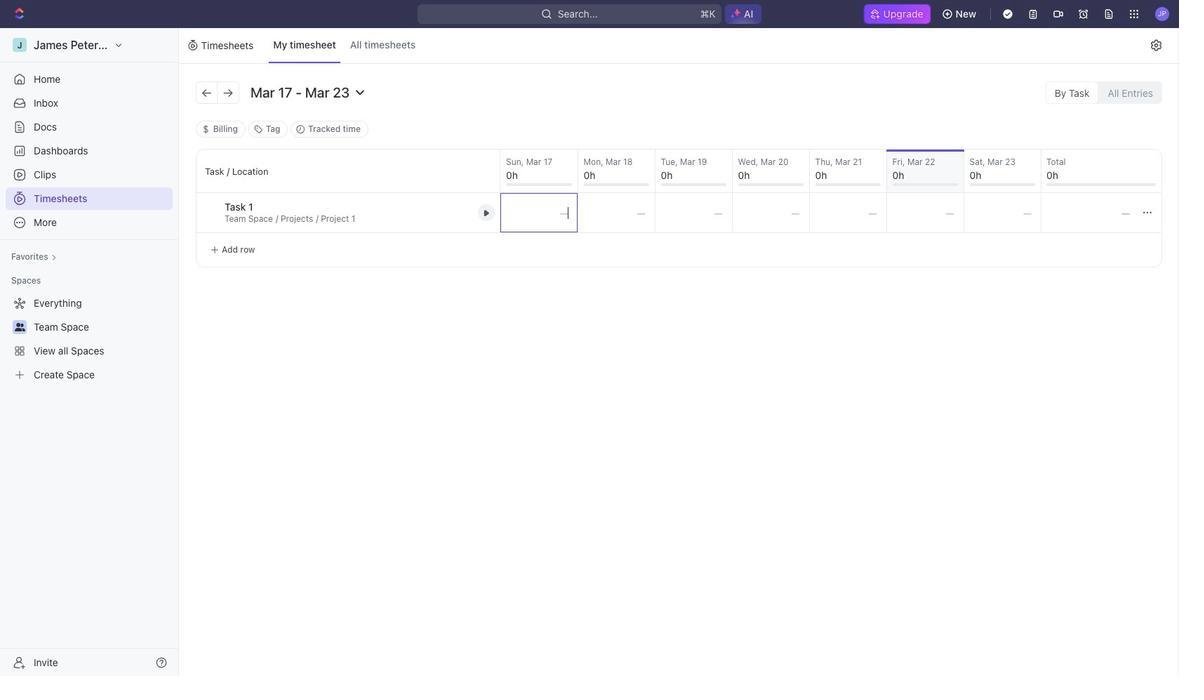 Task type: describe. For each thing, give the bounding box(es) containing it.
5 — text field from the left
[[965, 193, 1042, 232]]

tree inside sidebar navigation
[[6, 292, 173, 386]]

user group image
[[14, 323, 25, 331]]

4 — text field from the left
[[810, 193, 887, 232]]

sidebar navigation
[[0, 28, 182, 676]]

1 — text field from the left
[[501, 193, 578, 232]]



Task type: vqa. For each thing, say whether or not it's contained in the screenshot.
second — text box from the right
yes



Task type: locate. For each thing, give the bounding box(es) containing it.
3 — text field from the left
[[733, 193, 809, 232]]

2 — text field from the left
[[578, 193, 655, 232]]

james peterson's workspace, , element
[[13, 38, 27, 52]]

6 — text field from the left
[[1042, 193, 1140, 232]]

0 horizontal spatial — text field
[[656, 193, 732, 232]]

1 — text field from the left
[[656, 193, 732, 232]]

tree
[[6, 292, 173, 386]]

— text field
[[501, 193, 578, 232], [578, 193, 655, 232], [733, 193, 809, 232], [810, 193, 887, 232], [965, 193, 1042, 232], [1042, 193, 1140, 232]]

2 — text field from the left
[[887, 193, 964, 232]]

1 horizontal spatial — text field
[[887, 193, 964, 232]]

— text field
[[656, 193, 732, 232], [887, 193, 964, 232]]



